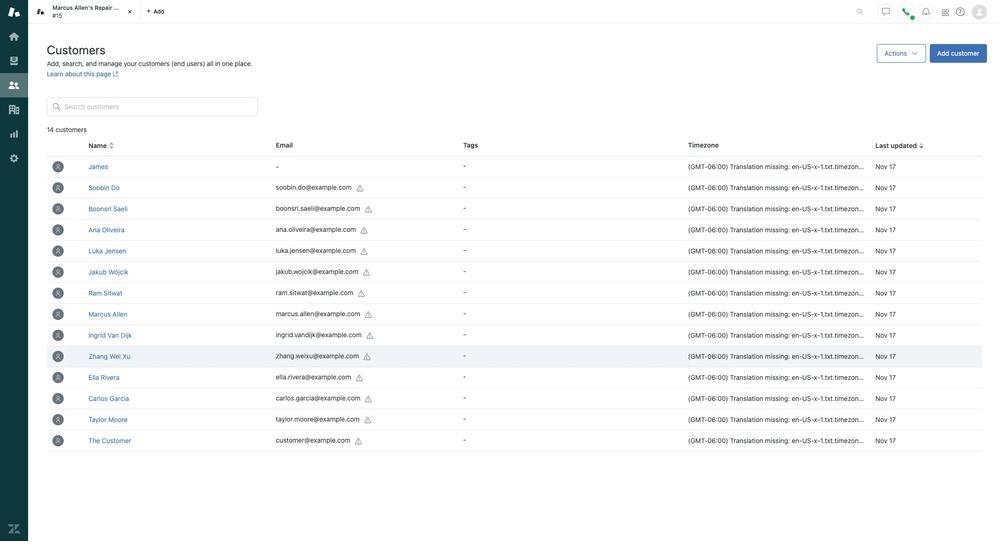 Task type: locate. For each thing, give the bounding box(es) containing it.
5 1.txt.timezone.america_chicago from the top
[[821, 247, 916, 255]]

5 x- from the top
[[814, 247, 821, 255]]

1 nov from the top
[[876, 163, 888, 171]]

(gmt- for customer@example.com
[[688, 437, 708, 445]]

9 (gmt- from the top
[[688, 331, 708, 339]]

10 06:00) from the top
[[708, 352, 729, 360]]

6 en- from the top
[[792, 268, 803, 276]]

1.txt.timezone.america_chicago for jakub.wojcik@example.com
[[821, 268, 916, 276]]

main element
[[0, 0, 28, 541]]

translation for luka.jensen@example.com
[[730, 247, 764, 255]]

4 missing: from the top
[[765, 226, 790, 234]]

translation
[[730, 163, 764, 171], [730, 184, 764, 192], [730, 205, 764, 213], [730, 226, 764, 234], [730, 247, 764, 255], [730, 268, 764, 276], [730, 289, 764, 297], [730, 310, 764, 318], [730, 331, 764, 339], [730, 352, 764, 360], [730, 374, 764, 381], [730, 395, 764, 403], [730, 416, 764, 424], [730, 437, 764, 445]]

8 x- from the top
[[814, 310, 821, 318]]

notifications image
[[923, 8, 930, 15]]

x- for soobin.do@example.com
[[814, 184, 821, 192]]

name button
[[88, 142, 114, 150]]

(gmt-06:00) translation missing: en-us-x-1.txt.timezone.america_chicago for customer@example.com
[[688, 437, 916, 445]]

carlos
[[88, 395, 108, 403]]

1 nov 17 from the top
[[876, 163, 896, 171]]

6 us- from the top
[[803, 268, 814, 276]]

the customer link
[[88, 437, 131, 445]]

0 vertical spatial marcus
[[52, 4, 73, 11]]

1.txt.timezone.america_chicago for marcus.allen@example.com
[[821, 310, 916, 318]]

10 17 from the top
[[890, 352, 896, 360]]

nov 17 for jakub.wojcik@example.com
[[876, 268, 896, 276]]

en- for ram.sitwat@example.com
[[792, 289, 803, 297]]

2 nov from the top
[[876, 184, 888, 192]]

customers right your
[[139, 60, 170, 67]]

2 x- from the top
[[814, 184, 821, 192]]

missing: for ana.oliveira@example.com
[[765, 226, 790, 234]]

1.txt.timezone.america_chicago for ana.oliveira@example.com
[[821, 226, 916, 234]]

translation for marcus.allen@example.com
[[730, 310, 764, 318]]

8 nov 17 from the top
[[876, 310, 896, 318]]

reporting image
[[8, 128, 20, 140]]

us- for luka.jensen@example.com
[[803, 247, 814, 255]]

1.txt.timezone.america_chicago for boonsri.saeli@example.com
[[821, 205, 916, 213]]

en- for customer@example.com
[[792, 437, 803, 445]]

zhang wei xu link
[[88, 352, 131, 360]]

#15
[[52, 12, 62, 19]]

12 missing: from the top
[[765, 395, 790, 403]]

taylor
[[88, 416, 107, 424]]

3 06:00) from the top
[[708, 205, 729, 213]]

customers inside customers add, search, and manage your customers (end users) all in one place.
[[139, 60, 170, 67]]

x- for jakub.wojcik@example.com
[[814, 268, 821, 276]]

10 missing: from the top
[[765, 352, 790, 360]]

9 1.txt.timezone.america_chicago from the top
[[821, 331, 916, 339]]

(gmt- for zhang.weixu@example.com
[[688, 352, 708, 360]]

marcus left the allen
[[88, 310, 111, 318]]

14 1.txt.timezone.america_chicago from the top
[[821, 437, 916, 445]]

4 en- from the top
[[792, 226, 803, 234]]

marcus up #15
[[52, 4, 73, 11]]

soobin.do@example.com
[[276, 183, 352, 191]]

- for marcus.allen@example.com
[[463, 309, 466, 317]]

us- for ram.sitwat@example.com
[[803, 289, 814, 297]]

nov 17 for marcus.allen@example.com
[[876, 310, 896, 318]]

ingrid
[[88, 331, 106, 339]]

views image
[[8, 55, 20, 67]]

nov 17 for customer@example.com
[[876, 437, 896, 445]]

updated
[[891, 142, 917, 150]]

missing: for zhang.weixu@example.com
[[765, 352, 790, 360]]

marcus
[[52, 4, 73, 11], [88, 310, 111, 318]]

14 en- from the top
[[792, 437, 803, 445]]

ram
[[88, 289, 102, 297]]

14 nov from the top
[[876, 437, 888, 445]]

10 us- from the top
[[803, 352, 814, 360]]

missing: for ram.sitwat@example.com
[[765, 289, 790, 297]]

tab
[[28, 0, 141, 23]]

17 for marcus.allen@example.com
[[890, 310, 896, 318]]

5 translation from the top
[[730, 247, 764, 255]]

marcus allen's repair ticket #15
[[52, 4, 131, 19]]

nov
[[876, 163, 888, 171], [876, 184, 888, 192], [876, 205, 888, 213], [876, 226, 888, 234], [876, 247, 888, 255], [876, 268, 888, 276], [876, 289, 888, 297], [876, 310, 888, 318], [876, 331, 888, 339], [876, 352, 888, 360], [876, 374, 888, 381], [876, 395, 888, 403], [876, 416, 888, 424], [876, 437, 888, 445]]

(gmt- for carlos.garcia@example.com
[[688, 395, 708, 403]]

add,
[[47, 60, 61, 67]]

tab containing marcus allen's repair ticket
[[28, 0, 141, 23]]

jensen
[[105, 247, 126, 255]]

14 (gmt-06:00) translation missing: en-us-x-1.txt.timezone.america_chicago from the top
[[688, 437, 916, 445]]

(gmt- for soobin.do@example.com
[[688, 184, 708, 192]]

jakub.wojcik@example.com
[[276, 268, 359, 276]]

get started image
[[8, 30, 20, 43]]

unverified email image for jakub.wojcik@example.com
[[363, 269, 371, 276]]

1 vertical spatial customers
[[56, 126, 87, 134]]

taylor moore
[[88, 416, 128, 424]]

customers add, search, and manage your customers (end users) all in one place.
[[47, 43, 253, 67]]

11 nov from the top
[[876, 374, 888, 381]]

us- for ingrid.vandijk@example.com
[[803, 331, 814, 339]]

17 for ana.oliveira@example.com
[[890, 226, 896, 234]]

7 en- from the top
[[792, 289, 803, 297]]

9 (gmt-06:00) translation missing: en-us-x-1.txt.timezone.america_chicago from the top
[[688, 331, 916, 339]]

learn
[[47, 70, 63, 78]]

06:00) for boonsri.saeli@example.com
[[708, 205, 729, 213]]

ella rivera link
[[88, 374, 120, 381]]

1.txt.timezone.america_chicago for ella.rivera@example.com
[[821, 374, 916, 381]]

4 (gmt-06:00) translation missing: en-us-x-1.txt.timezone.america_chicago from the top
[[688, 226, 916, 234]]

6 x- from the top
[[814, 268, 821, 276]]

ella.rivera@example.com
[[276, 373, 351, 381]]

8 (gmt- from the top
[[688, 310, 708, 318]]

10 nov 17 from the top
[[876, 352, 896, 360]]

marcus for marcus allen's repair ticket #15
[[52, 4, 73, 11]]

9 translation from the top
[[730, 331, 764, 339]]

4 us- from the top
[[803, 226, 814, 234]]

9 missing: from the top
[[765, 331, 790, 339]]

13 17 from the top
[[890, 416, 896, 424]]

4 translation from the top
[[730, 226, 764, 234]]

7 nov 17 from the top
[[876, 289, 896, 297]]

2 missing: from the top
[[765, 184, 790, 192]]

unverified email image for customer@example.com
[[355, 438, 363, 445]]

1.txt.timezone.america_chicago for taylor.moore@example.com
[[821, 416, 916, 424]]

3 en- from the top
[[792, 205, 803, 213]]

14 us- from the top
[[803, 437, 814, 445]]

x- for boonsri.saeli@example.com
[[814, 205, 821, 213]]

12 nov from the top
[[876, 395, 888, 403]]

4 06:00) from the top
[[708, 226, 729, 234]]

14
[[47, 126, 54, 134]]

8 1.txt.timezone.america_chicago from the top
[[821, 310, 916, 318]]

0 horizontal spatial marcus
[[52, 4, 73, 11]]

us- for ana.oliveira@example.com
[[803, 226, 814, 234]]

x- for taylor.moore@example.com
[[814, 416, 821, 424]]

us- for soobin.do@example.com
[[803, 184, 814, 192]]

- for ana.oliveira@example.com
[[463, 225, 466, 233]]

10 en- from the top
[[792, 352, 803, 360]]

7 (gmt- from the top
[[688, 289, 708, 297]]

12 translation from the top
[[730, 395, 764, 403]]

0 horizontal spatial customers
[[56, 126, 87, 134]]

06:00) for ana.oliveira@example.com
[[708, 226, 729, 234]]

1 horizontal spatial marcus
[[88, 310, 111, 318]]

4 (gmt- from the top
[[688, 226, 708, 234]]

nov 17
[[876, 163, 896, 171], [876, 184, 896, 192], [876, 205, 896, 213], [876, 226, 896, 234], [876, 247, 896, 255], [876, 268, 896, 276], [876, 289, 896, 297], [876, 310, 896, 318], [876, 331, 896, 339], [876, 352, 896, 360], [876, 374, 896, 381], [876, 395, 896, 403], [876, 416, 896, 424], [876, 437, 896, 445]]

Search customers field
[[64, 103, 252, 111]]

6 17 from the top
[[890, 268, 896, 276]]

1.txt.timezone.america_chicago
[[821, 163, 916, 171], [821, 184, 916, 192], [821, 205, 916, 213], [821, 226, 916, 234], [821, 247, 916, 255], [821, 268, 916, 276], [821, 289, 916, 297], [821, 310, 916, 318], [821, 331, 916, 339], [821, 352, 916, 360], [821, 374, 916, 381], [821, 395, 916, 403], [821, 416, 916, 424], [821, 437, 916, 445]]

2 06:00) from the top
[[708, 184, 729, 192]]

5 17 from the top
[[890, 247, 896, 255]]

06:00) for customer@example.com
[[708, 437, 729, 445]]

1 translation from the top
[[730, 163, 764, 171]]

6 nov 17 from the top
[[876, 268, 896, 276]]

x- for zhang.weixu@example.com
[[814, 352, 821, 360]]

12 17 from the top
[[890, 395, 896, 403]]

us- for jakub.wojcik@example.com
[[803, 268, 814, 276]]

14 missing: from the top
[[765, 437, 790, 445]]

nov 17 for ram.sitwat@example.com
[[876, 289, 896, 297]]

13 us- from the top
[[803, 416, 814, 424]]

11 nov 17 from the top
[[876, 374, 896, 381]]

us-
[[803, 163, 814, 171], [803, 184, 814, 192], [803, 205, 814, 213], [803, 226, 814, 234], [803, 247, 814, 255], [803, 268, 814, 276], [803, 289, 814, 297], [803, 310, 814, 318], [803, 331, 814, 339], [803, 352, 814, 360], [803, 374, 814, 381], [803, 395, 814, 403], [803, 416, 814, 424], [803, 437, 814, 445]]

4 x- from the top
[[814, 226, 821, 234]]

1 vertical spatial marcus
[[88, 310, 111, 318]]

06:00)
[[708, 163, 729, 171], [708, 184, 729, 192], [708, 205, 729, 213], [708, 226, 729, 234], [708, 247, 729, 255], [708, 268, 729, 276], [708, 289, 729, 297], [708, 310, 729, 318], [708, 331, 729, 339], [708, 352, 729, 360], [708, 374, 729, 381], [708, 395, 729, 403], [708, 416, 729, 424], [708, 437, 729, 445]]

missing:
[[765, 163, 790, 171], [765, 184, 790, 192], [765, 205, 790, 213], [765, 226, 790, 234], [765, 247, 790, 255], [765, 268, 790, 276], [765, 289, 790, 297], [765, 310, 790, 318], [765, 331, 790, 339], [765, 352, 790, 360], [765, 374, 790, 381], [765, 395, 790, 403], [765, 416, 790, 424], [765, 437, 790, 445]]

12 (gmt-06:00) translation missing: en-us-x-1.txt.timezone.america_chicago from the top
[[688, 395, 916, 403]]

13 x- from the top
[[814, 416, 821, 424]]

1 horizontal spatial customers
[[139, 60, 170, 67]]

unverified email image for marcus.allen@example.com
[[365, 311, 372, 319]]

(gmt-06:00) translation missing: en-us-x-1.txt.timezone.america_chicago
[[688, 163, 916, 171], [688, 184, 916, 192], [688, 205, 916, 213], [688, 226, 916, 234], [688, 247, 916, 255], [688, 268, 916, 276], [688, 289, 916, 297], [688, 310, 916, 318], [688, 331, 916, 339], [688, 352, 916, 360], [688, 374, 916, 381], [688, 395, 916, 403], [688, 416, 916, 424], [688, 437, 916, 445]]

x- for ella.rivera@example.com
[[814, 374, 821, 381]]

2 translation from the top
[[730, 184, 764, 192]]

6 (gmt- from the top
[[688, 268, 708, 276]]

(gmt- for ram.sitwat@example.com
[[688, 289, 708, 297]]

luka jensen link
[[88, 247, 126, 255]]

7 translation from the top
[[730, 289, 764, 297]]

manage
[[98, 60, 122, 67]]

11 (gmt- from the top
[[688, 374, 708, 381]]

14 nov 17 from the top
[[876, 437, 896, 445]]

2 (gmt- from the top
[[688, 184, 708, 192]]

add
[[938, 49, 950, 57]]

6 translation from the top
[[730, 268, 764, 276]]

carlos garcia link
[[88, 395, 129, 403]]

unverified email image for ingrid.vandijk@example.com
[[366, 332, 374, 340]]

zhang wei xu
[[88, 352, 131, 360]]

9 x- from the top
[[814, 331, 821, 339]]

moore
[[108, 416, 128, 424]]

users)
[[187, 60, 205, 67]]

11 us- from the top
[[803, 374, 814, 381]]

sitwat
[[104, 289, 122, 297]]

ana oliveira link
[[88, 226, 125, 234]]

13 nov 17 from the top
[[876, 416, 896, 424]]

nov 17 for ingrid.vandijk@example.com
[[876, 331, 896, 339]]

missing: for jakub.wojcik@example.com
[[765, 268, 790, 276]]

x-
[[814, 163, 821, 171], [814, 184, 821, 192], [814, 205, 821, 213], [814, 226, 821, 234], [814, 247, 821, 255], [814, 268, 821, 276], [814, 289, 821, 297], [814, 310, 821, 318], [814, 331, 821, 339], [814, 352, 821, 360], [814, 374, 821, 381], [814, 395, 821, 403], [814, 416, 821, 424], [814, 437, 821, 445]]

1.txt.timezone.america_chicago for carlos.garcia@example.com
[[821, 395, 916, 403]]

unverified email image for carlos.garcia@example.com
[[365, 395, 373, 403]]

nov 17 for soobin.do@example.com
[[876, 184, 896, 192]]

the customer
[[88, 437, 131, 445]]

4 nov from the top
[[876, 226, 888, 234]]

(gmt-06:00) translation missing: en-us-x-1.txt.timezone.america_chicago for ram.sitwat@example.com
[[688, 289, 916, 297]]

7 x- from the top
[[814, 289, 821, 297]]

missing: for soobin.do@example.com
[[765, 184, 790, 192]]

boonsri.saeli@example.com
[[276, 204, 360, 212]]

8 nov from the top
[[876, 310, 888, 318]]

saeli
[[113, 205, 128, 213]]

13 06:00) from the top
[[708, 416, 729, 424]]

12 us- from the top
[[803, 395, 814, 403]]

2 en- from the top
[[792, 184, 803, 192]]

(gmt-06:00) translation missing: en-us-x-1.txt.timezone.america_chicago for taylor.moore@example.com
[[688, 416, 916, 424]]

13 (gmt- from the top
[[688, 416, 708, 424]]

this
[[84, 70, 95, 78]]

wójcik
[[108, 268, 128, 276]]

2 1.txt.timezone.america_chicago from the top
[[821, 184, 916, 192]]

(opens in a new tab) image
[[111, 71, 118, 77]]

en- for boonsri.saeli@example.com
[[792, 205, 803, 213]]

(gmt-06:00) translation missing: en-us-x-1.txt.timezone.america_chicago for zhang.weixu@example.com
[[688, 352, 916, 360]]

unverified email image for ram.sitwat@example.com
[[358, 290, 366, 297]]

17 for soobin.do@example.com
[[890, 184, 896, 192]]

17 for zhang.weixu@example.com
[[890, 352, 896, 360]]

customers right 14
[[56, 126, 87, 134]]

marcus inside marcus allen's repair ticket #15
[[52, 4, 73, 11]]

boonsri
[[88, 205, 111, 213]]

9 17 from the top
[[890, 331, 896, 339]]

8 (gmt-06:00) translation missing: en-us-x-1.txt.timezone.america_chicago from the top
[[688, 310, 916, 318]]

06:00) for ingrid.vandijk@example.com
[[708, 331, 729, 339]]

us- for ella.rivera@example.com
[[803, 374, 814, 381]]

en-
[[792, 163, 803, 171], [792, 184, 803, 192], [792, 205, 803, 213], [792, 226, 803, 234], [792, 247, 803, 255], [792, 268, 803, 276], [792, 289, 803, 297], [792, 310, 803, 318], [792, 331, 803, 339], [792, 352, 803, 360], [792, 374, 803, 381], [792, 395, 803, 403], [792, 416, 803, 424], [792, 437, 803, 445]]

11 17 from the top
[[890, 374, 896, 381]]

taylor.moore@example.com
[[276, 415, 360, 423]]

x- for customer@example.com
[[814, 437, 821, 445]]

(gmt- for luka.jensen@example.com
[[688, 247, 708, 255]]

unverified email image
[[363, 269, 371, 276], [366, 332, 374, 340], [364, 353, 371, 361], [356, 374, 363, 382]]

11 x- from the top
[[814, 374, 821, 381]]

us- for customer@example.com
[[803, 437, 814, 445]]

button displays agent's chat status as invisible. image
[[883, 8, 890, 15]]

unverified email image
[[356, 184, 364, 192], [365, 206, 372, 213], [361, 227, 368, 234], [361, 248, 368, 255], [358, 290, 366, 297], [365, 311, 372, 319], [365, 395, 373, 403], [364, 416, 372, 424], [355, 438, 363, 445]]

oliveira
[[102, 226, 125, 234]]

9 nov from the top
[[876, 331, 888, 339]]

search,
[[62, 60, 84, 67]]

all
[[207, 60, 213, 67]]

0 vertical spatial customers
[[139, 60, 170, 67]]

12 06:00) from the top
[[708, 395, 729, 403]]

14 customers
[[47, 126, 87, 134]]

translation for ana.oliveira@example.com
[[730, 226, 764, 234]]

en- for carlos.garcia@example.com
[[792, 395, 803, 403]]

- for carlos.garcia@example.com
[[463, 394, 466, 402]]

3 us- from the top
[[803, 205, 814, 213]]

6 06:00) from the top
[[708, 268, 729, 276]]

ana
[[88, 226, 100, 234]]

soobin
[[88, 184, 109, 192]]

place.
[[235, 60, 253, 67]]

(gmt- for boonsri.saeli@example.com
[[688, 205, 708, 213]]

7 (gmt-06:00) translation missing: en-us-x-1.txt.timezone.america_chicago from the top
[[688, 289, 916, 297]]

luka jensen
[[88, 247, 126, 255]]

5 missing: from the top
[[765, 247, 790, 255]]

2 nov 17 from the top
[[876, 184, 896, 192]]

13 missing: from the top
[[765, 416, 790, 424]]

3 (gmt- from the top
[[688, 205, 708, 213]]

2 us- from the top
[[803, 184, 814, 192]]

zhang
[[88, 352, 108, 360]]

3 1.txt.timezone.america_chicago from the top
[[821, 205, 916, 213]]

translation for customer@example.com
[[730, 437, 764, 445]]

10 1.txt.timezone.america_chicago from the top
[[821, 352, 916, 360]]

zendesk support image
[[8, 6, 20, 18]]

customer
[[951, 49, 980, 57]]



Task type: vqa. For each thing, say whether or not it's contained in the screenshot.
ella.rivera@example.com
yes



Task type: describe. For each thing, give the bounding box(es) containing it.
van
[[108, 331, 119, 339]]

add customer button
[[930, 44, 987, 63]]

one
[[222, 60, 233, 67]]

carlos.garcia@example.com
[[276, 394, 361, 402]]

wei
[[110, 352, 121, 360]]

17 for luka.jensen@example.com
[[890, 247, 896, 255]]

customers
[[47, 43, 106, 57]]

(gmt-06:00) translation missing: en-us-x-1.txt.timezone.america_chicago for ella.rivera@example.com
[[688, 374, 916, 381]]

zendesk products image
[[942, 9, 949, 16]]

nov for ella.rivera@example.com
[[876, 374, 888, 381]]

nov for customer@example.com
[[876, 437, 888, 445]]

- for ella.rivera@example.com
[[463, 373, 466, 381]]

nov for jakub.wojcik@example.com
[[876, 268, 888, 276]]

- for ram.sitwat@example.com
[[463, 288, 466, 296]]

ingrid.vandijk@example.com
[[276, 331, 362, 339]]

ana oliveira
[[88, 226, 125, 234]]

add customer
[[938, 49, 980, 57]]

missing: for boonsri.saeli@example.com
[[765, 205, 790, 213]]

06:00) for ella.rivera@example.com
[[708, 374, 729, 381]]

add
[[154, 8, 164, 15]]

(gmt-06:00) translation missing: en-us-x-1.txt.timezone.america_chicago for ingrid.vandijk@example.com
[[688, 331, 916, 339]]

1 us- from the top
[[803, 163, 814, 171]]

luka.jensen@example.com
[[276, 247, 356, 255]]

nov for zhang.weixu@example.com
[[876, 352, 888, 360]]

en- for soobin.do@example.com
[[792, 184, 803, 192]]

luka
[[88, 247, 103, 255]]

translation for taylor.moore@example.com
[[730, 416, 764, 424]]

ram.sitwat@example.com
[[276, 289, 354, 297]]

nov 17 for ella.rivera@example.com
[[876, 374, 896, 381]]

actions button
[[878, 44, 926, 63]]

en- for jakub.wojcik@example.com
[[792, 268, 803, 276]]

missing: for carlos.garcia@example.com
[[765, 395, 790, 403]]

ram sitwat link
[[88, 289, 122, 297]]

translation for jakub.wojcik@example.com
[[730, 268, 764, 276]]

the
[[88, 437, 100, 445]]

organizations image
[[8, 104, 20, 116]]

learn about this page link
[[47, 70, 118, 78]]

repair
[[95, 4, 112, 11]]

ram sitwat
[[88, 289, 122, 297]]

learn about this page
[[47, 70, 111, 78]]

nov for carlos.garcia@example.com
[[876, 395, 888, 403]]

06:00) for taylor.moore@example.com
[[708, 416, 729, 424]]

taylor moore link
[[88, 416, 128, 424]]

zhang.weixu@example.com
[[276, 352, 359, 360]]

- for luka.jensen@example.com
[[463, 246, 466, 254]]

- for jakub.wojcik@example.com
[[463, 267, 466, 275]]

marcus.allen@example.com
[[276, 310, 360, 318]]

timezone
[[688, 141, 719, 149]]

jakub wójcik link
[[88, 268, 128, 276]]

page
[[96, 70, 111, 78]]

customer
[[102, 437, 131, 445]]

(gmt- for jakub.wojcik@example.com
[[688, 268, 708, 276]]

- for zhang.weixu@example.com
[[463, 351, 466, 359]]

ella
[[88, 374, 99, 381]]

last updated button
[[876, 142, 925, 150]]

and
[[86, 60, 97, 67]]

nov for boonsri.saeli@example.com
[[876, 205, 888, 213]]

ticket
[[114, 4, 131, 11]]

marcus allen link
[[88, 310, 127, 318]]

en- for marcus.allen@example.com
[[792, 310, 803, 318]]

boonsri saeli link
[[88, 205, 128, 213]]

name
[[88, 142, 107, 150]]

unverified email image for zhang.weixu@example.com
[[364, 353, 371, 361]]

06:00) for zhang.weixu@example.com
[[708, 352, 729, 360]]

17 for customer@example.com
[[890, 437, 896, 445]]

1 06:00) from the top
[[708, 163, 729, 171]]

1 17 from the top
[[890, 163, 896, 171]]

boonsri saeli
[[88, 205, 128, 213]]

en- for ana.oliveira@example.com
[[792, 226, 803, 234]]

zendesk image
[[8, 523, 20, 535]]

en- for taylor.moore@example.com
[[792, 416, 803, 424]]

in
[[215, 60, 220, 67]]

(gmt- for ingrid.vandijk@example.com
[[688, 331, 708, 339]]

missing: for ella.rivera@example.com
[[765, 374, 790, 381]]

06:00) for ram.sitwat@example.com
[[708, 289, 729, 297]]

06:00) for luka.jensen@example.com
[[708, 247, 729, 255]]

rivera
[[101, 374, 120, 381]]

marcus allen
[[88, 310, 127, 318]]

1 missing: from the top
[[765, 163, 790, 171]]

ana.oliveira@example.com
[[276, 226, 356, 234]]

garcia
[[110, 395, 129, 403]]

translation for soobin.do@example.com
[[730, 184, 764, 192]]

jakub
[[88, 268, 107, 276]]

customer@example.com
[[276, 436, 351, 444]]

xu
[[123, 352, 131, 360]]

us- for zhang.weixu@example.com
[[803, 352, 814, 360]]

dijk
[[121, 331, 132, 339]]

soobin do
[[88, 184, 120, 192]]

ella rivera
[[88, 374, 120, 381]]

translation for zhang.weixu@example.com
[[730, 352, 764, 360]]

- for boonsri.saeli@example.com
[[463, 204, 466, 212]]

get help image
[[957, 7, 965, 16]]

17 for boonsri.saeli@example.com
[[890, 205, 896, 213]]

en- for ella.rivera@example.com
[[792, 374, 803, 381]]

(gmt- for ella.rivera@example.com
[[688, 374, 708, 381]]

about
[[65, 70, 82, 78]]

17 for ingrid.vandijk@example.com
[[890, 331, 896, 339]]

unverified email image for soobin.do@example.com
[[356, 184, 364, 192]]

17 for ella.rivera@example.com
[[890, 374, 896, 381]]

06:00) for soobin.do@example.com
[[708, 184, 729, 192]]

allen
[[113, 310, 127, 318]]

1.txt.timezone.america_chicago for luka.jensen@example.com
[[821, 247, 916, 255]]

james
[[88, 163, 108, 171]]

james link
[[88, 163, 108, 171]]

translation for boonsri.saeli@example.com
[[730, 205, 764, 213]]

jakub wójcik
[[88, 268, 128, 276]]

(gmt-06:00) translation missing: en-us-x-1.txt.timezone.america_chicago for soobin.do@example.com
[[688, 184, 916, 192]]

missing: for customer@example.com
[[765, 437, 790, 445]]

nov 17 for luka.jensen@example.com
[[876, 247, 896, 255]]

actions
[[885, 49, 908, 57]]

unverified email image for boonsri.saeli@example.com
[[365, 206, 372, 213]]

nov 17 for taylor.moore@example.com
[[876, 416, 896, 424]]

add button
[[141, 0, 170, 23]]

nov for ingrid.vandijk@example.com
[[876, 331, 888, 339]]

missing: for ingrid.vandijk@example.com
[[765, 331, 790, 339]]

1.txt.timezone.america_chicago for soobin.do@example.com
[[821, 184, 916, 192]]

nov for luka.jensen@example.com
[[876, 247, 888, 255]]

nov 17 for ana.oliveira@example.com
[[876, 226, 896, 234]]

x- for carlos.garcia@example.com
[[814, 395, 821, 403]]

us- for boonsri.saeli@example.com
[[803, 205, 814, 213]]

close image
[[125, 7, 135, 16]]

us- for carlos.garcia@example.com
[[803, 395, 814, 403]]

1.txt.timezone.america_chicago for ram.sitwat@example.com
[[821, 289, 916, 297]]

06:00) for jakub.wojcik@example.com
[[708, 268, 729, 276]]

17 for jakub.wojcik@example.com
[[890, 268, 896, 276]]

(gmt-06:00) translation missing: en-us-x-1.txt.timezone.america_chicago for marcus.allen@example.com
[[688, 310, 916, 318]]

(end
[[171, 60, 185, 67]]

1 (gmt-06:00) translation missing: en-us-x-1.txt.timezone.america_chicago from the top
[[688, 163, 916, 171]]

(gmt-06:00) translation missing: en-us-x-1.txt.timezone.america_chicago for luka.jensen@example.com
[[688, 247, 916, 255]]

unverified email image for ana.oliveira@example.com
[[361, 227, 368, 234]]

nov for ram.sitwat@example.com
[[876, 289, 888, 297]]

ingrid van dijk link
[[88, 331, 132, 339]]

nov for ana.oliveira@example.com
[[876, 226, 888, 234]]

customers image
[[8, 79, 20, 91]]

1 (gmt- from the top
[[688, 163, 708, 171]]

tags
[[463, 141, 478, 149]]

en- for zhang.weixu@example.com
[[792, 352, 803, 360]]

missing: for marcus.allen@example.com
[[765, 310, 790, 318]]

last updated
[[876, 142, 917, 150]]

nov for soobin.do@example.com
[[876, 184, 888, 192]]

last
[[876, 142, 889, 150]]

tabs tab list
[[28, 0, 847, 23]]

do
[[111, 184, 120, 192]]

1 en- from the top
[[792, 163, 803, 171]]

soobin do link
[[88, 184, 120, 192]]

email
[[276, 141, 293, 149]]

your
[[124, 60, 137, 67]]

admin image
[[8, 152, 20, 165]]

(gmt-06:00) translation missing: en-us-x-1.txt.timezone.america_chicago for jakub.wojcik@example.com
[[688, 268, 916, 276]]

allen's
[[74, 4, 93, 11]]

translation for ram.sitwat@example.com
[[730, 289, 764, 297]]

1 x- from the top
[[814, 163, 821, 171]]

1 1.txt.timezone.america_chicago from the top
[[821, 163, 916, 171]]

ingrid van dijk
[[88, 331, 132, 339]]

nov 17 for carlos.garcia@example.com
[[876, 395, 896, 403]]

x- for luka.jensen@example.com
[[814, 247, 821, 255]]



